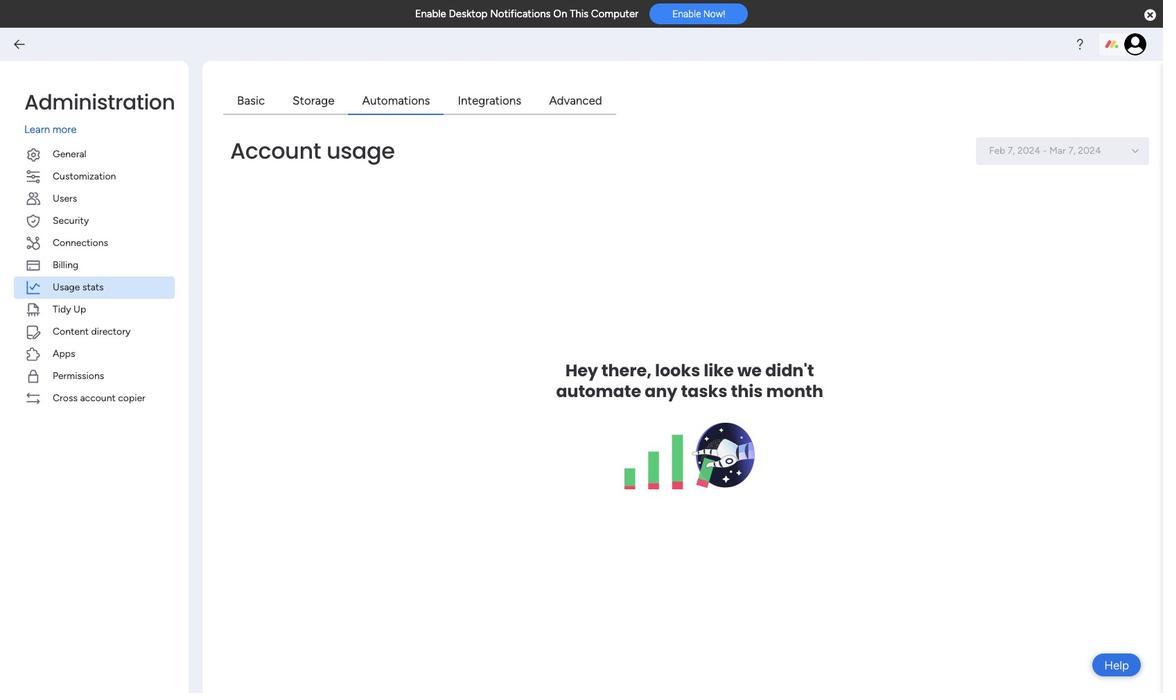 Task type: vqa. For each thing, say whether or not it's contained in the screenshot.
Enable Now!
yes



Task type: describe. For each thing, give the bounding box(es) containing it.
didn't
[[766, 359, 814, 382]]

help image
[[1074, 37, 1088, 51]]

connections
[[53, 237, 108, 249]]

basic link
[[223, 89, 279, 115]]

enable for enable desktop notifications on this computer
[[415, 8, 447, 20]]

automate
[[556, 380, 642, 403]]

customization
[[53, 170, 116, 182]]

administration learn more
[[24, 87, 175, 136]]

dapulse close image
[[1145, 8, 1157, 22]]

there,
[[602, 359, 652, 382]]

permissions
[[53, 370, 104, 382]]

automations
[[362, 94, 430, 108]]

usage stats
[[53, 281, 104, 293]]

more
[[53, 123, 77, 136]]

desktop
[[449, 8, 488, 20]]

storage
[[293, 94, 335, 108]]

like
[[704, 359, 734, 382]]

content directory
[[53, 326, 131, 337]]

account
[[230, 135, 321, 166]]

cross account copier
[[53, 392, 145, 404]]

learn more link
[[24, 122, 175, 138]]

advanced
[[549, 94, 603, 108]]

kendall parks image
[[1125, 33, 1147, 55]]

usage
[[327, 135, 395, 166]]

feb 7, 2024 - mar 7, 2024
[[990, 145, 1102, 156]]

notifications
[[490, 8, 551, 20]]

account
[[80, 392, 116, 404]]

computer
[[591, 8, 639, 20]]

now!
[[704, 8, 726, 20]]

2 2024 from the left
[[1079, 145, 1102, 156]]

copier
[[118, 392, 145, 404]]

account usage
[[230, 135, 395, 166]]

apps
[[53, 348, 75, 360]]

we
[[738, 359, 762, 382]]

month
[[767, 380, 824, 403]]

enable now! button
[[650, 4, 749, 24]]

this
[[570, 8, 589, 20]]

cross
[[53, 392, 78, 404]]

mar
[[1050, 145, 1067, 156]]

security
[[53, 215, 89, 226]]

hey there, looks like we didn't automate any tasks this month
[[556, 359, 824, 403]]

hey
[[566, 359, 598, 382]]

stats
[[82, 281, 104, 293]]



Task type: locate. For each thing, give the bounding box(es) containing it.
enable desktop notifications on this computer
[[415, 8, 639, 20]]

7, right feb
[[1008, 145, 1016, 156]]

enable inside button
[[673, 8, 702, 20]]

back to workspace image
[[12, 37, 26, 51]]

7,
[[1008, 145, 1016, 156], [1069, 145, 1076, 156]]

integrations
[[458, 94, 522, 108]]

enable now!
[[673, 8, 726, 20]]

7, right mar on the right of the page
[[1069, 145, 1076, 156]]

enable left desktop
[[415, 8, 447, 20]]

2024
[[1018, 145, 1041, 156], [1079, 145, 1102, 156]]

looks
[[655, 359, 701, 382]]

directory
[[91, 326, 131, 337]]

0 horizontal spatial 7,
[[1008, 145, 1016, 156]]

1 7, from the left
[[1008, 145, 1016, 156]]

2024 right mar on the right of the page
[[1079, 145, 1102, 156]]

0 horizontal spatial 2024
[[1018, 145, 1041, 156]]

1 horizontal spatial 7,
[[1069, 145, 1076, 156]]

1 2024 from the left
[[1018, 145, 1041, 156]]

storage link
[[279, 89, 348, 115]]

2024 left -
[[1018, 145, 1041, 156]]

users
[[53, 192, 77, 204]]

this
[[731, 380, 763, 403]]

usage
[[53, 281, 80, 293]]

general
[[53, 148, 86, 160]]

tidy up
[[53, 303, 86, 315]]

content
[[53, 326, 89, 337]]

tasks
[[681, 380, 728, 403]]

billing
[[53, 259, 79, 271]]

advanced link
[[536, 89, 616, 115]]

tidy
[[53, 303, 71, 315]]

0 horizontal spatial enable
[[415, 8, 447, 20]]

feb
[[990, 145, 1006, 156]]

integrations link
[[444, 89, 536, 115]]

basic
[[237, 94, 265, 108]]

1 horizontal spatial 2024
[[1079, 145, 1102, 156]]

help button
[[1093, 654, 1142, 677]]

administration
[[24, 87, 175, 117]]

up
[[74, 303, 86, 315]]

2 7, from the left
[[1069, 145, 1076, 156]]

enable for enable now!
[[673, 8, 702, 20]]

enable left now!
[[673, 8, 702, 20]]

help
[[1105, 659, 1130, 672]]

enable
[[415, 8, 447, 20], [673, 8, 702, 20]]

any
[[645, 380, 678, 403]]

automations link
[[348, 89, 444, 115]]

on
[[554, 8, 568, 20]]

learn
[[24, 123, 50, 136]]

1 horizontal spatial enable
[[673, 8, 702, 20]]

-
[[1044, 145, 1048, 156]]



